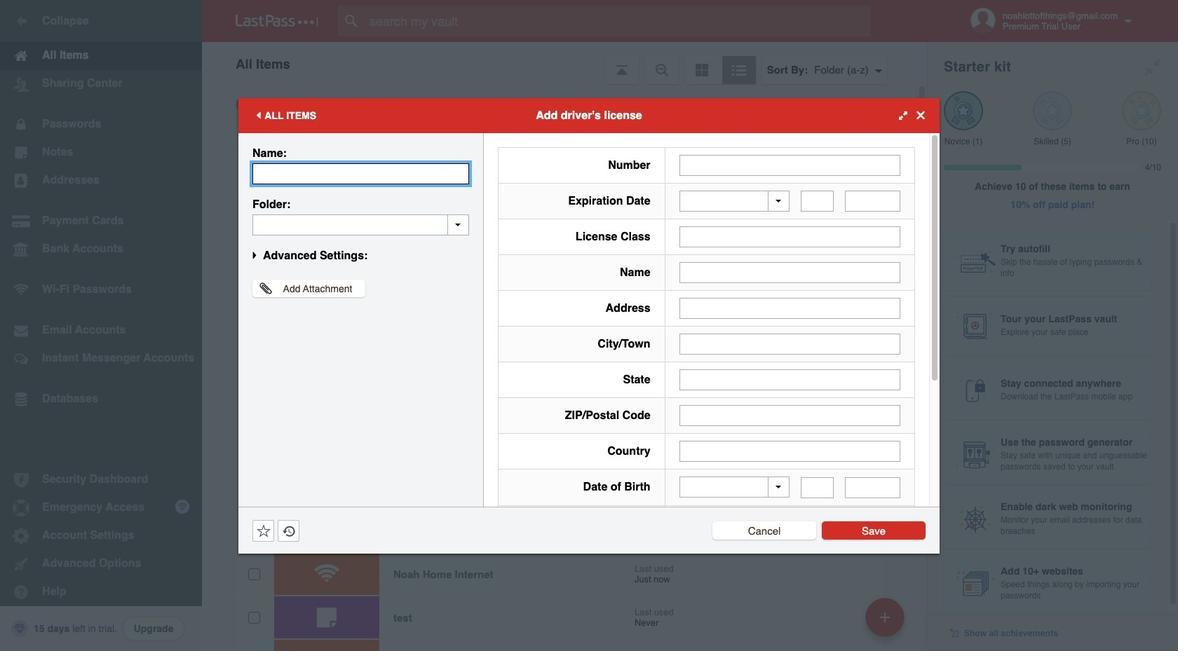 Task type: vqa. For each thing, say whether or not it's contained in the screenshot.
the search SEARCH FIELD
yes



Task type: locate. For each thing, give the bounding box(es) containing it.
Search search field
[[338, 6, 898, 36]]

new item image
[[880, 613, 890, 622]]

search my vault text field
[[338, 6, 898, 36]]

lastpass image
[[236, 15, 318, 27]]

None text field
[[679, 155, 900, 176], [252, 163, 469, 184], [845, 191, 900, 212], [679, 262, 900, 283], [679, 298, 900, 319], [679, 334, 900, 355], [679, 405, 900, 426], [679, 441, 900, 462], [801, 477, 834, 498], [845, 477, 900, 498], [679, 155, 900, 176], [252, 163, 469, 184], [845, 191, 900, 212], [679, 262, 900, 283], [679, 298, 900, 319], [679, 334, 900, 355], [679, 405, 900, 426], [679, 441, 900, 462], [801, 477, 834, 498], [845, 477, 900, 498]]

dialog
[[238, 98, 940, 651]]

None text field
[[801, 191, 834, 212], [252, 214, 469, 235], [679, 227, 900, 248], [679, 370, 900, 391], [801, 191, 834, 212], [252, 214, 469, 235], [679, 227, 900, 248], [679, 370, 900, 391]]

new item navigation
[[860, 594, 913, 651]]



Task type: describe. For each thing, give the bounding box(es) containing it.
vault options navigation
[[202, 42, 927, 84]]

main navigation navigation
[[0, 0, 202, 651]]



